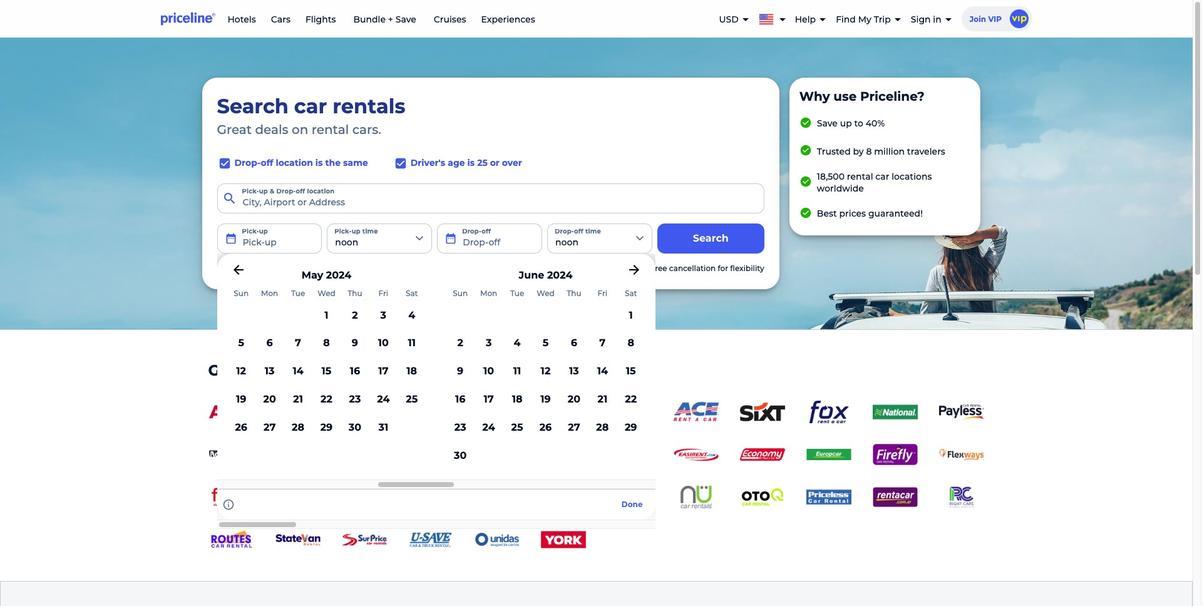 Task type: vqa. For each thing, say whether or not it's contained in the screenshot.
first field from the right
no



Task type: describe. For each thing, give the bounding box(es) containing it.
national image
[[873, 401, 918, 424]]

join vip link
[[962, 6, 1037, 31]]

20 button for may 2024
[[256, 386, 284, 414]]

sign
[[911, 13, 931, 25]]

thu for may 2024
[[348, 289, 362, 298]]

13 for june 2024
[[570, 365, 579, 377]]

Pick-up & Drop-off location text field
[[217, 183, 765, 214]]

12 for june
[[541, 365, 551, 377]]

1 horizontal spatial off
[[296, 187, 305, 195]]

7 button for may 2024
[[284, 330, 312, 358]]

show june 2024 image
[[627, 262, 642, 277]]

20 button for june 2024
[[560, 386, 589, 414]]

nextcar image
[[607, 486, 653, 509]]

10 button for june 2024
[[475, 358, 503, 386]]

priceline?
[[861, 89, 925, 104]]

2024 for june 2024
[[548, 269, 573, 281]]

30 for may 2024
[[349, 422, 362, 433]]

2 for june 2024
[[458, 337, 464, 349]]

2 deals from the top
[[256, 361, 297, 379]]

deals inside search  car rentals great deals on rental cars.
[[255, 122, 289, 137]]

cars
[[271, 14, 291, 25]]

best
[[818, 208, 838, 220]]

16 button for june 2024
[[446, 386, 475, 414]]

24 button for june 2024
[[475, 414, 503, 442]]

unidas image
[[475, 529, 520, 551]]

pick-up & drop-off location
[[242, 187, 335, 195]]

8 for june 2024
[[628, 337, 635, 349]]

fox image
[[807, 401, 852, 424]]

4 for june 2024
[[514, 337, 521, 349]]

1 vertical spatial great
[[208, 361, 251, 379]]

9 for june 2024
[[457, 365, 464, 377]]

usd button
[[720, 3, 749, 36]]

27 for may 2024
[[264, 422, 276, 433]]

thrifty image
[[607, 401, 653, 424]]

sixt image
[[740, 401, 785, 424]]

book a car with free cancellation for flexibility
[[591, 264, 765, 273]]

2024 for may 2024
[[326, 269, 352, 281]]

17 button for june 2024
[[475, 386, 503, 414]]

3 button for june 2024
[[475, 330, 503, 358]]

31 button
[[369, 414, 398, 442]]

locations
[[892, 171, 933, 182]]

9 for may 2024
[[352, 337, 358, 349]]

1 horizontal spatial 25
[[478, 157, 488, 169]]

same
[[343, 157, 368, 169]]

prices
[[840, 208, 867, 220]]

15 for may 2024
[[322, 365, 332, 377]]

flexibility
[[731, 264, 765, 273]]

cruises
[[434, 14, 466, 25]]

search  car rentals great deals on rental cars.
[[217, 94, 406, 137]]

done
[[622, 500, 643, 510]]

2 horizontal spatial 8
[[867, 146, 872, 157]]

13 button for june 2024
[[560, 358, 589, 386]]

12 button for may
[[227, 358, 256, 386]]

1 vertical spatial location
[[307, 187, 335, 195]]

5 button for june
[[532, 330, 560, 358]]

22 button for may 2024
[[312, 386, 341, 414]]

rentals
[[333, 94, 406, 118]]

4 button for may 2024
[[398, 302, 426, 330]]

23 button for june 2024
[[446, 414, 475, 442]]

american image
[[408, 444, 453, 466]]

pick-
[[242, 187, 259, 195]]

18 for june 2024
[[512, 393, 523, 405]]

8 for may 2024
[[323, 337, 330, 349]]

rental inside search  car rentals great deals on rental cars.
[[312, 122, 349, 137]]

green motion image
[[275, 486, 320, 509]]

fri for may 2024
[[379, 289, 389, 298]]

june 2024
[[519, 269, 573, 281]]

mon for may
[[261, 289, 278, 298]]

priceless image
[[807, 486, 852, 509]]

23 for june 2024
[[455, 422, 467, 433]]

21 for may 2024
[[293, 393, 303, 405]]

25 button for may 2024
[[398, 386, 426, 414]]

driver's age is 25 or over
[[411, 157, 522, 169]]

over
[[502, 157, 522, 169]]

mon for june
[[481, 289, 498, 298]]

thu for june 2024
[[567, 289, 582, 298]]

age
[[448, 157, 465, 169]]

5 button for may
[[227, 330, 256, 358]]

cars.
[[353, 122, 381, 137]]

by
[[854, 146, 864, 157]]

find my trip
[[837, 13, 891, 25]]

13 for may 2024
[[265, 365, 275, 377]]

sign in button
[[911, 3, 952, 36]]

2 vertical spatial rental
[[375, 361, 422, 379]]

19 for may
[[236, 393, 247, 405]]

20 for june 2024
[[568, 393, 581, 405]]

rentacar image
[[873, 486, 918, 509]]

13 button for may 2024
[[256, 358, 284, 386]]

show march 2024 image
[[231, 262, 246, 277]]

trip
[[874, 13, 891, 25]]

travelers
[[908, 146, 946, 157]]

hertz image
[[342, 401, 387, 424]]

why
[[800, 89, 831, 104]]

million
[[875, 146, 905, 157]]

help
[[796, 13, 816, 25]]

12 button for june
[[532, 358, 560, 386]]

cancellation
[[670, 264, 716, 273]]

find
[[837, 13, 856, 25]]

enterprise image
[[408, 401, 453, 424]]

trusted by 8 million travelers
[[818, 146, 946, 157]]

to
[[855, 118, 864, 129]]

done button
[[614, 495, 651, 515]]

why use priceline?
[[800, 89, 925, 104]]

29 for may 2024
[[321, 422, 333, 433]]

with
[[633, 264, 650, 273]]

help button
[[796, 3, 826, 36]]

car up enterprise image
[[426, 361, 451, 379]]

1 is from the left
[[316, 157, 323, 169]]

1 horizontal spatial drop-
[[277, 187, 296, 195]]

17 button for may 2024
[[369, 358, 398, 386]]

guaranteed!
[[869, 208, 923, 220]]

6 button for june 2024
[[560, 330, 589, 358]]

7 for may 2024
[[295, 337, 301, 349]]

calendar image
[[445, 232, 457, 245]]

easirent image
[[674, 444, 719, 466]]

driver's
[[411, 157, 446, 169]]

19 button for may
[[227, 386, 256, 414]]

right cars image
[[939, 486, 985, 509]]

find my trip button
[[837, 3, 901, 36]]

bundle + save link
[[351, 14, 419, 25]]

great deals from our rental car suppliers
[[208, 361, 527, 379]]

our
[[345, 361, 371, 379]]

join vip
[[970, 14, 1002, 24]]

+
[[388, 14, 393, 25]]

17 for june 2024
[[484, 393, 494, 405]]

11 button for may 2024
[[398, 330, 426, 358]]

rental inside 18,500 rental car locations worldwide
[[848, 171, 874, 182]]

bundle
[[354, 14, 386, 25]]

4 button for june 2024
[[503, 330, 532, 358]]

sign in
[[911, 13, 942, 25]]

0 horizontal spatial off
[[261, 157, 273, 169]]

11 button for june 2024
[[503, 358, 532, 386]]

fri for june 2024
[[598, 289, 608, 298]]

10 button for may 2024
[[369, 330, 398, 358]]

26 button for may
[[227, 414, 256, 442]]

economy image
[[740, 444, 785, 466]]

8 button for june 2024
[[617, 330, 646, 358]]

21 button for june 2024
[[589, 386, 617, 414]]

sun for june
[[453, 289, 468, 298]]

14 button for june 2024
[[589, 358, 617, 386]]

26 for may
[[235, 422, 247, 433]]

budget image
[[275, 401, 320, 424]]

10 for may 2024
[[378, 337, 389, 349]]

save up to 40%
[[818, 118, 885, 129]]

31
[[379, 422, 389, 433]]

midway image
[[541, 486, 586, 509]]

calendar image
[[225, 232, 237, 245]]

kyte image
[[408, 486, 453, 509]]

may 2024
[[302, 269, 352, 281]]

or
[[490, 157, 500, 169]]

the
[[325, 157, 341, 169]]

experiences
[[481, 14, 535, 25]]

26 for june
[[540, 422, 552, 433]]

30 button for may 2024
[[341, 414, 369, 442]]

5 for may
[[238, 337, 244, 349]]

18 for may 2024
[[407, 365, 417, 377]]

8 button for may 2024
[[312, 330, 341, 358]]

0 horizontal spatial save
[[396, 14, 417, 25]]

free
[[652, 264, 668, 273]]

u save image
[[408, 529, 453, 551]]

bundle + save
[[351, 14, 419, 25]]

cruises link
[[434, 14, 466, 25]]

22 button for june 2024
[[617, 386, 646, 414]]

12 for may
[[236, 365, 246, 377]]



Task type: locate. For each thing, give the bounding box(es) containing it.
0 horizontal spatial 2024
[[326, 269, 352, 281]]

0 horizontal spatial 26 button
[[227, 414, 256, 442]]

21 for june 2024
[[598, 393, 608, 405]]

sat for may 2024
[[406, 289, 418, 298]]

27 button
[[256, 414, 284, 442], [560, 414, 589, 442]]

1 29 button from the left
[[312, 414, 341, 442]]

1 horizontal spatial 24 button
[[475, 414, 503, 442]]

1 horizontal spatial 16
[[455, 393, 466, 405]]

29 button
[[312, 414, 341, 442], [617, 414, 646, 442]]

20 button
[[256, 386, 284, 414], [560, 386, 589, 414]]

up left to
[[841, 118, 853, 129]]

1 28 button from the left
[[284, 414, 312, 442]]

26 button
[[227, 414, 256, 442], [532, 414, 560, 442]]

0 horizontal spatial 7
[[295, 337, 301, 349]]

june
[[519, 269, 545, 281]]

1 thu from the left
[[348, 289, 362, 298]]

0 vertical spatial search
[[217, 94, 289, 118]]

12 up alamo image on the left bottom of the page
[[541, 365, 551, 377]]

0 horizontal spatial 25
[[406, 393, 418, 405]]

0 horizontal spatial is
[[316, 157, 323, 169]]

1 7 from the left
[[295, 337, 301, 349]]

30 left the 31
[[349, 422, 362, 433]]

2 29 button from the left
[[617, 414, 646, 442]]

0 horizontal spatial 6 button
[[256, 330, 284, 358]]

0 horizontal spatial 28
[[292, 422, 305, 433]]

20
[[263, 393, 276, 405], [568, 393, 581, 405]]

23 right enterprise image
[[455, 422, 467, 433]]

for
[[718, 264, 729, 273]]

0 vertical spatial location
[[276, 157, 313, 169]]

0 horizontal spatial 11
[[408, 337, 416, 349]]

1 15 from the left
[[322, 365, 332, 377]]

drop- up the pick-
[[235, 157, 261, 169]]

book
[[591, 264, 611, 273]]

27 button right avis "image"
[[256, 414, 284, 442]]

1 horizontal spatial 19
[[541, 393, 551, 405]]

2024 right may
[[326, 269, 352, 281]]

1 vertical spatial 10
[[484, 365, 494, 377]]

13 up alamo image on the left bottom of the page
[[570, 365, 579, 377]]

2 fri from the left
[[598, 289, 608, 298]]

2 7 button from the left
[[589, 330, 617, 358]]

27 left thrifty image
[[568, 422, 581, 433]]

1 horizontal spatial search
[[693, 232, 729, 244]]

search inside button
[[693, 232, 729, 244]]

0 horizontal spatial rental
[[312, 122, 349, 137]]

1 horizontal spatial 2 button
[[446, 330, 475, 358]]

0 vertical spatial 9
[[352, 337, 358, 349]]

on
[[292, 122, 308, 137]]

19 for june
[[541, 393, 551, 405]]

20 button right avis "image"
[[256, 386, 284, 414]]

16 button
[[341, 358, 369, 386], [446, 386, 475, 414]]

26 button for june
[[532, 414, 560, 442]]

1 20 button from the left
[[256, 386, 284, 414]]

9 button for june 2024
[[446, 358, 475, 386]]

0 horizontal spatial 13
[[265, 365, 275, 377]]

25 button left alamo image on the left bottom of the page
[[503, 414, 532, 442]]

1 sat from the left
[[406, 289, 418, 298]]

1 horizontal spatial mon
[[481, 289, 498, 298]]

17 button up hertz image at the left bottom of the page
[[369, 358, 398, 386]]

trusted
[[818, 146, 851, 157]]

sun
[[234, 289, 249, 298], [453, 289, 468, 298]]

1 horizontal spatial 11
[[514, 365, 521, 377]]

12 button up alamo image on the left bottom of the page
[[532, 358, 560, 386]]

car inside 18,500 rental car locations worldwide
[[876, 171, 890, 182]]

0 vertical spatial rental
[[312, 122, 349, 137]]

tue for june 2024
[[511, 289, 525, 298]]

0 horizontal spatial 19
[[236, 393, 247, 405]]

16 right from
[[350, 365, 360, 377]]

1 horizontal spatial 23 button
[[446, 414, 475, 442]]

alamo image
[[541, 401, 586, 424]]

2 22 from the left
[[625, 393, 637, 405]]

0 horizontal spatial sun
[[234, 289, 249, 298]]

0 horizontal spatial 16
[[350, 365, 360, 377]]

may
[[302, 269, 323, 281]]

14 button for may 2024
[[284, 358, 312, 386]]

flights link
[[306, 14, 336, 25]]

1 12 from the left
[[236, 365, 246, 377]]

2 horizontal spatial rental
[[848, 171, 874, 182]]

1 vertical spatial 25
[[406, 393, 418, 405]]

rental right our
[[375, 361, 422, 379]]

1 horizontal spatial rental
[[375, 361, 422, 379]]

0 horizontal spatial 14 button
[[284, 358, 312, 386]]

14 button
[[284, 358, 312, 386], [589, 358, 617, 386]]

2 sat from the left
[[625, 289, 638, 298]]

sun down show march 2024 'image'
[[234, 289, 249, 298]]

payless image
[[939, 404, 985, 420]]

1 button for may 2024
[[312, 302, 341, 330]]

1 horizontal spatial 28 button
[[589, 414, 617, 442]]

23 button up american image
[[446, 414, 475, 442]]

1 19 button from the left
[[227, 386, 256, 414]]

up left &
[[259, 187, 268, 195]]

29 button for may 2024
[[312, 414, 341, 442]]

vip badge icon image
[[1010, 9, 1029, 28]]

usd
[[720, 13, 739, 25]]

0 vertical spatial 24
[[377, 393, 390, 405]]

3 button up the great deals from our rental car suppliers
[[369, 302, 398, 330]]

2 21 button from the left
[[589, 386, 617, 414]]

10 up the great deals from our rental car suppliers
[[378, 337, 389, 349]]

1 horizontal spatial 12 button
[[532, 358, 560, 386]]

25 for june 2024
[[512, 422, 523, 433]]

15 button left our
[[312, 358, 341, 386]]

routes image
[[209, 529, 254, 551]]

25 button right hertz image at the left bottom of the page
[[398, 386, 426, 414]]

1 13 button from the left
[[256, 358, 284, 386]]

dollar image
[[475, 401, 520, 424]]

1 horizontal spatial 3
[[486, 337, 492, 349]]

0 horizontal spatial 30
[[349, 422, 362, 433]]

1 horizontal spatial fri
[[598, 289, 608, 298]]

1 8 button from the left
[[312, 330, 341, 358]]

2 20 from the left
[[568, 393, 581, 405]]

mon down pick-up "field"
[[261, 289, 278, 298]]

1 horizontal spatial 5
[[543, 337, 549, 349]]

2 29 from the left
[[625, 422, 638, 433]]

use
[[834, 89, 857, 104]]

23 down our
[[349, 393, 361, 405]]

19 button right dollar image
[[532, 386, 560, 414]]

26 button right dollar image
[[532, 414, 560, 442]]

1 6 from the left
[[267, 337, 273, 349]]

2 28 from the left
[[597, 422, 609, 433]]

1 5 button from the left
[[227, 330, 256, 358]]

29 for june 2024
[[625, 422, 638, 433]]

30 button
[[341, 414, 369, 442], [446, 442, 475, 470]]

2 button down may 2024
[[341, 302, 369, 330]]

1 horizontal spatial 24
[[483, 422, 495, 433]]

1 horizontal spatial 27 button
[[560, 414, 589, 442]]

0 horizontal spatial 7 button
[[284, 330, 312, 358]]

0 horizontal spatial 19 button
[[227, 386, 256, 414]]

15 button for june 2024
[[617, 358, 646, 386]]

14 up thrifty image
[[598, 365, 608, 377]]

24
[[377, 393, 390, 405], [483, 422, 495, 433]]

24 down suppliers
[[483, 422, 495, 433]]

1 horizontal spatial 14
[[598, 365, 608, 377]]

18 button for june 2024
[[503, 386, 532, 414]]

15 left our
[[322, 365, 332, 377]]

6 button for may 2024
[[256, 330, 284, 358]]

2 21 from the left
[[598, 393, 608, 405]]

14 up budget image
[[293, 365, 304, 377]]

2 28 button from the left
[[589, 414, 617, 442]]

otoq image
[[740, 486, 785, 509]]

off
[[261, 157, 273, 169], [296, 187, 305, 195]]

20 left thrifty image
[[568, 393, 581, 405]]

0 vertical spatial 23
[[349, 393, 361, 405]]

save right the "+"
[[396, 14, 417, 25]]

9 button for may 2024
[[341, 330, 369, 358]]

2 2024 from the left
[[548, 269, 573, 281]]

15 up thrifty image
[[626, 365, 636, 377]]

1 27 button from the left
[[256, 414, 284, 442]]

thu down may 2024
[[348, 289, 362, 298]]

deals left on
[[255, 122, 289, 137]]

0 horizontal spatial 18
[[407, 365, 417, 377]]

13
[[265, 365, 275, 377], [570, 365, 579, 377]]

28 for june 2024
[[597, 422, 609, 433]]

&
[[270, 187, 275, 195]]

9 button up enterprise image
[[446, 358, 475, 386]]

thu
[[348, 289, 362, 298], [567, 289, 582, 298]]

2 up suppliers
[[458, 337, 464, 349]]

sun for may
[[234, 289, 249, 298]]

29
[[321, 422, 333, 433], [625, 422, 638, 433]]

11 for june 2024
[[514, 365, 521, 377]]

16 button down suppliers
[[446, 386, 475, 414]]

24 up the 31
[[377, 393, 390, 405]]

1 22 from the left
[[321, 393, 333, 405]]

0 horizontal spatial 30 button
[[341, 414, 369, 442]]

1 5 from the left
[[238, 337, 244, 349]]

deals
[[255, 122, 289, 137], [256, 361, 297, 379]]

1 horizontal spatial thu
[[567, 289, 582, 298]]

1 26 from the left
[[235, 422, 247, 433]]

Pick-up field
[[217, 224, 322, 254]]

10 button up the great deals from our rental car suppliers
[[369, 330, 398, 358]]

search button
[[658, 224, 765, 254]]

0 horizontal spatial 20
[[263, 393, 276, 405]]

1 vertical spatial 11
[[514, 365, 521, 377]]

0 horizontal spatial 20 button
[[256, 386, 284, 414]]

Drop-off field
[[437, 224, 543, 254]]

7 button for june 2024
[[589, 330, 617, 358]]

15 button up thrifty image
[[617, 358, 646, 386]]

27 button left thrifty image
[[560, 414, 589, 442]]

1 tue from the left
[[291, 289, 305, 298]]

0 horizontal spatial 26
[[235, 422, 247, 433]]

0 vertical spatial 4
[[409, 309, 416, 321]]

16 for june 2024
[[455, 393, 466, 405]]

14 button up thrifty image
[[589, 358, 617, 386]]

0 horizontal spatial 1
[[325, 309, 329, 321]]

state van rental image
[[275, 529, 320, 551]]

york image
[[541, 529, 586, 551]]

0 vertical spatial 3
[[381, 309, 387, 321]]

a
[[613, 264, 617, 273]]

2 15 button from the left
[[617, 358, 646, 386]]

0 horizontal spatial 2
[[352, 309, 358, 321]]

2024 right june
[[548, 269, 573, 281]]

flights
[[306, 14, 336, 25]]

3 button for may 2024
[[369, 302, 398, 330]]

ace image
[[674, 401, 719, 424]]

search inside search  car rentals great deals on rental cars.
[[217, 94, 289, 118]]

suppliers
[[455, 361, 527, 379]]

1 14 from the left
[[293, 365, 304, 377]]

1 horizontal spatial 25 button
[[503, 414, 532, 442]]

3
[[381, 309, 387, 321], [486, 337, 492, 349]]

1 20 from the left
[[263, 393, 276, 405]]

3 button
[[369, 302, 398, 330], [475, 330, 503, 358]]

0 horizontal spatial 4
[[409, 309, 416, 321]]

26 right dollar image
[[540, 422, 552, 433]]

thu down "june 2024"
[[567, 289, 582, 298]]

22 for may 2024
[[321, 393, 333, 405]]

11 button
[[398, 330, 426, 358], [503, 358, 532, 386]]

advantage image
[[209, 444, 254, 466]]

flexways image
[[939, 444, 985, 466]]

1 horizontal spatial 21 button
[[589, 386, 617, 414]]

2 6 from the left
[[571, 337, 578, 349]]

3 up the great deals from our rental car suppliers
[[381, 309, 387, 321]]

1 vertical spatial 23
[[455, 422, 467, 433]]

1 button down show june 2024 icon
[[617, 302, 646, 330]]

28
[[292, 422, 305, 433], [597, 422, 609, 433]]

10 up dollar image
[[484, 365, 494, 377]]

wed for june
[[537, 289, 555, 298]]

11 for may 2024
[[408, 337, 416, 349]]

5 for june
[[543, 337, 549, 349]]

19 right dollar image
[[541, 393, 551, 405]]

1 28 from the left
[[292, 422, 305, 433]]

2 20 button from the left
[[560, 386, 589, 414]]

2 6 button from the left
[[560, 330, 589, 358]]

2 button
[[341, 302, 369, 330], [446, 330, 475, 358]]

3 for june 2024
[[486, 337, 492, 349]]

2 13 from the left
[[570, 365, 579, 377]]

16 right enterprise image
[[455, 393, 466, 405]]

vip
[[989, 14, 1002, 24]]

18 button down suppliers
[[503, 386, 532, 414]]

1 15 button from the left
[[312, 358, 341, 386]]

0 horizontal spatial 13 button
[[256, 358, 284, 386]]

22 for june 2024
[[625, 393, 637, 405]]

17 down suppliers
[[484, 393, 494, 405]]

4
[[409, 309, 416, 321], [514, 337, 521, 349]]

1 button down may 2024
[[312, 302, 341, 330]]

5 button
[[227, 330, 256, 358], [532, 330, 560, 358]]

16 button for may 2024
[[341, 358, 369, 386]]

30 button for june 2024
[[446, 442, 475, 470]]

27 right avis "image"
[[264, 422, 276, 433]]

tue down may
[[291, 289, 305, 298]]

0 vertical spatial 17
[[379, 365, 389, 377]]

24 button for may 2024
[[369, 386, 398, 414]]

18 up enterprise image
[[407, 365, 417, 377]]

2 5 button from the left
[[532, 330, 560, 358]]

experiences link
[[481, 14, 535, 25]]

1 vertical spatial 2
[[458, 337, 464, 349]]

17 for may 2024
[[379, 365, 389, 377]]

cars link
[[271, 14, 291, 25]]

search for search
[[693, 232, 729, 244]]

1 vertical spatial 24
[[483, 422, 495, 433]]

hotels link
[[228, 14, 256, 25]]

19
[[236, 393, 247, 405], [541, 393, 551, 405]]

27
[[264, 422, 276, 433], [568, 422, 581, 433]]

1 sun from the left
[[234, 289, 249, 298]]

2 12 from the left
[[541, 365, 551, 377]]

3 button up suppliers
[[475, 330, 503, 358]]

surprice image
[[342, 529, 387, 551]]

0 horizontal spatial 21
[[293, 393, 303, 405]]

1 27 from the left
[[264, 422, 276, 433]]

14 for june 2024
[[598, 365, 608, 377]]

hotels
[[228, 14, 256, 25]]

infinity image
[[342, 486, 387, 509]]

2 26 from the left
[[540, 422, 552, 433]]

23 button for may 2024
[[341, 386, 369, 414]]

1 deals from the top
[[255, 122, 289, 137]]

mon down 'drop-off' field
[[481, 289, 498, 298]]

my
[[859, 13, 872, 25]]

2 wed from the left
[[537, 289, 555, 298]]

sun down calendar icon
[[453, 289, 468, 298]]

2 button for june 2024
[[446, 330, 475, 358]]

2 5 from the left
[[543, 337, 549, 349]]

is right age
[[468, 157, 475, 169]]

1 horizontal spatial 5 button
[[532, 330, 560, 358]]

1 vertical spatial save
[[818, 118, 838, 129]]

1 14 button from the left
[[284, 358, 312, 386]]

1 6 button from the left
[[256, 330, 284, 358]]

location
[[276, 157, 313, 169], [307, 187, 335, 195]]

27 button for june 2024
[[560, 414, 589, 442]]

24 button down suppliers
[[475, 414, 503, 442]]

25 for may 2024
[[406, 393, 418, 405]]

2 is from the left
[[468, 157, 475, 169]]

is left the
[[316, 157, 323, 169]]

18 button for may 2024
[[398, 358, 426, 386]]

19 button up advantage image
[[227, 386, 256, 414]]

worldwide
[[818, 183, 864, 194]]

0 horizontal spatial fri
[[379, 289, 389, 298]]

3 up suppliers
[[486, 337, 492, 349]]

rental
[[312, 122, 349, 137], [848, 171, 874, 182], [375, 361, 422, 379]]

2 15 from the left
[[626, 365, 636, 377]]

1 horizontal spatial wed
[[537, 289, 555, 298]]

1 mon from the left
[[261, 289, 278, 298]]

en us image
[[759, 12, 779, 25]]

14 for may 2024
[[293, 365, 304, 377]]

1 horizontal spatial save
[[818, 118, 838, 129]]

28 button right alamo image on the left bottom of the page
[[589, 414, 617, 442]]

2 26 button from the left
[[532, 414, 560, 442]]

1 2024 from the left
[[326, 269, 352, 281]]

10 for june 2024
[[484, 365, 494, 377]]

1 26 button from the left
[[227, 414, 256, 442]]

0 horizontal spatial 27
[[264, 422, 276, 433]]

best prices guaranteed!
[[818, 208, 923, 220]]

1 21 button from the left
[[284, 386, 312, 414]]

off up &
[[261, 157, 273, 169]]

sat
[[406, 289, 418, 298], [625, 289, 638, 298]]

up for pick-
[[259, 187, 268, 195]]

1 for may 2024
[[325, 309, 329, 321]]

15 button for may 2024
[[312, 358, 341, 386]]

2 button up suppliers
[[446, 330, 475, 358]]

2 thu from the left
[[567, 289, 582, 298]]

20 right avis "image"
[[263, 393, 276, 405]]

16 for may 2024
[[350, 365, 360, 377]]

13 left from
[[265, 365, 275, 377]]

foco image
[[209, 486, 254, 509]]

2 1 button from the left
[[617, 302, 646, 330]]

1 horizontal spatial 9
[[457, 365, 464, 377]]

0 horizontal spatial 10
[[378, 337, 389, 349]]

nü image
[[674, 486, 719, 509]]

1 fri from the left
[[379, 289, 389, 298]]

0 horizontal spatial 9
[[352, 337, 358, 349]]

0 vertical spatial up
[[841, 118, 853, 129]]

0 horizontal spatial 5
[[238, 337, 244, 349]]

17 right our
[[379, 365, 389, 377]]

20 for may 2024
[[263, 393, 276, 405]]

29 button for june 2024
[[617, 414, 646, 442]]

19 up advantage image
[[236, 393, 247, 405]]

18 button up enterprise image
[[398, 358, 426, 386]]

priceline.com home image
[[161, 12, 215, 26]]

0 horizontal spatial 3 button
[[369, 302, 398, 330]]

23 button
[[341, 386, 369, 414], [446, 414, 475, 442]]

from
[[301, 361, 340, 379]]

24 for may 2024
[[377, 393, 390, 405]]

1 vertical spatial deals
[[256, 361, 297, 379]]

6 for may 2024
[[267, 337, 273, 349]]

30 for june 2024
[[454, 450, 467, 461]]

1 button for june 2024
[[617, 302, 646, 330]]

car inside search  car rentals great deals on rental cars.
[[294, 94, 327, 118]]

0 vertical spatial drop-
[[235, 157, 261, 169]]

in
[[934, 13, 942, 25]]

off right &
[[296, 187, 305, 195]]

1 vertical spatial up
[[259, 187, 268, 195]]

2 tue from the left
[[511, 289, 525, 298]]

0 horizontal spatial up
[[259, 187, 268, 195]]

wed down may 2024
[[318, 289, 336, 298]]

location down the
[[307, 187, 335, 195]]

0 horizontal spatial 3
[[381, 309, 387, 321]]

30
[[349, 422, 362, 433], [454, 450, 467, 461]]

18 button
[[398, 358, 426, 386], [503, 386, 532, 414]]

drop- right &
[[277, 187, 296, 195]]

0 vertical spatial 16
[[350, 365, 360, 377]]

0 horizontal spatial 9 button
[[341, 330, 369, 358]]

14 button up budget image
[[284, 358, 312, 386]]

28 right alamo image on the left bottom of the page
[[597, 422, 609, 433]]

1 down show june 2024 icon
[[629, 309, 633, 321]]

is
[[316, 157, 323, 169], [468, 157, 475, 169]]

1 down may 2024
[[325, 309, 329, 321]]

save
[[396, 14, 417, 25], [818, 118, 838, 129]]

1 vertical spatial 16
[[455, 393, 466, 405]]

1 horizontal spatial 15
[[626, 365, 636, 377]]

16
[[350, 365, 360, 377], [455, 393, 466, 405]]

car right a
[[619, 264, 631, 273]]

18
[[407, 365, 417, 377], [512, 393, 523, 405]]

28 button for may 2024
[[284, 414, 312, 442]]

car down trusted by 8 million travelers
[[876, 171, 890, 182]]

great inside search  car rentals great deals on rental cars.
[[217, 122, 252, 137]]

25 right hertz image at the left bottom of the page
[[406, 393, 418, 405]]

2 14 from the left
[[598, 365, 608, 377]]

10 button up dollar image
[[475, 358, 503, 386]]

0 horizontal spatial 1 button
[[312, 302, 341, 330]]

21 button
[[284, 386, 312, 414], [589, 386, 617, 414]]

car up on
[[294, 94, 327, 118]]

1 button
[[312, 302, 341, 330], [617, 302, 646, 330]]

26
[[235, 422, 247, 433], [540, 422, 552, 433]]

up for save
[[841, 118, 853, 129]]

save up trusted
[[818, 118, 838, 129]]

0 horizontal spatial thu
[[348, 289, 362, 298]]

0 horizontal spatial wed
[[318, 289, 336, 298]]

1 horizontal spatial 16 button
[[446, 386, 475, 414]]

27 button for may 2024
[[256, 414, 284, 442]]

1 7 button from the left
[[284, 330, 312, 358]]

27 for june 2024
[[568, 422, 581, 433]]

2 1 from the left
[[629, 309, 633, 321]]

mon
[[261, 289, 278, 298], [481, 289, 498, 298]]

30 button up kyte image
[[446, 442, 475, 470]]

28 button down from
[[284, 414, 312, 442]]

40%
[[866, 118, 885, 129]]

1 21 from the left
[[293, 393, 303, 405]]

wed for may
[[318, 289, 336, 298]]

0 horizontal spatial 12
[[236, 365, 246, 377]]

7
[[295, 337, 301, 349], [600, 337, 606, 349]]

21 button right alamo image on the left bottom of the page
[[589, 386, 617, 414]]

join
[[970, 14, 987, 24]]

21 button for may 2024
[[284, 386, 312, 414]]

sat for june 2024
[[625, 289, 638, 298]]

0 horizontal spatial 18 button
[[398, 358, 426, 386]]

1 19 from the left
[[236, 393, 247, 405]]

1 horizontal spatial 9 button
[[446, 358, 475, 386]]

1 wed from the left
[[318, 289, 336, 298]]

26 button up advantage image
[[227, 414, 256, 442]]

1 29 from the left
[[321, 422, 333, 433]]

drop-off location is the same
[[235, 157, 368, 169]]

2 13 button from the left
[[560, 358, 589, 386]]

avis image
[[209, 401, 254, 424]]

12 button up avis "image"
[[227, 358, 256, 386]]

search for search  car rentals great deals on rental cars.
[[217, 94, 289, 118]]

europcar image
[[807, 444, 852, 466]]

2 mon from the left
[[481, 289, 498, 298]]

13 button
[[256, 358, 284, 386], [560, 358, 589, 386]]

2 8 button from the left
[[617, 330, 646, 358]]

2 27 button from the left
[[560, 414, 589, 442]]

7 for june 2024
[[600, 337, 606, 349]]

2 up our
[[352, 309, 358, 321]]

19 button for june
[[532, 386, 560, 414]]

0 horizontal spatial sat
[[406, 289, 418, 298]]

2 12 button from the left
[[532, 358, 560, 386]]

1 horizontal spatial 23
[[455, 422, 467, 433]]

18 down suppliers
[[512, 393, 523, 405]]

1
[[325, 309, 329, 321], [629, 309, 633, 321]]

mex image
[[475, 486, 520, 509]]

1 horizontal spatial 7 button
[[589, 330, 617, 358]]

22 button
[[312, 386, 341, 414], [617, 386, 646, 414]]

18,500
[[818, 171, 845, 182]]

1 horizontal spatial 7
[[600, 337, 606, 349]]

2 19 button from the left
[[532, 386, 560, 414]]

6
[[267, 337, 273, 349], [571, 337, 578, 349]]

11 button up dollar image
[[503, 358, 532, 386]]

1 vertical spatial 18
[[512, 393, 523, 405]]

2 sun from the left
[[453, 289, 468, 298]]

21 down from
[[293, 393, 303, 405]]

2 27 from the left
[[568, 422, 581, 433]]

0 horizontal spatial mon
[[261, 289, 278, 298]]

5
[[238, 337, 244, 349], [543, 337, 549, 349]]

1 12 button from the left
[[227, 358, 256, 386]]

21
[[293, 393, 303, 405], [598, 393, 608, 405]]

11 up the great deals from our rental car suppliers
[[408, 337, 416, 349]]

1 22 button from the left
[[312, 386, 341, 414]]

2 22 button from the left
[[617, 386, 646, 414]]

1 13 from the left
[[265, 365, 275, 377]]

8 button
[[312, 330, 341, 358], [617, 330, 646, 358]]

1 horizontal spatial 18 button
[[503, 386, 532, 414]]

1 horizontal spatial 13
[[570, 365, 579, 377]]

22
[[321, 393, 333, 405], [625, 393, 637, 405]]

0 horizontal spatial 10 button
[[369, 330, 398, 358]]

1 1 from the left
[[325, 309, 329, 321]]

30 button left the 31
[[341, 414, 369, 442]]

1 1 button from the left
[[312, 302, 341, 330]]

1 for june 2024
[[629, 309, 633, 321]]

2 7 from the left
[[600, 337, 606, 349]]

18,500 rental car locations worldwide
[[818, 171, 933, 194]]

28 button
[[284, 414, 312, 442], [589, 414, 617, 442]]

firefly image
[[873, 444, 918, 466]]

2 for may 2024
[[352, 309, 358, 321]]

15
[[322, 365, 332, 377], [626, 365, 636, 377]]

2 19 from the left
[[541, 393, 551, 405]]

2024
[[326, 269, 352, 281], [548, 269, 573, 281]]

15 for june 2024
[[626, 365, 636, 377]]

2 14 button from the left
[[589, 358, 617, 386]]



